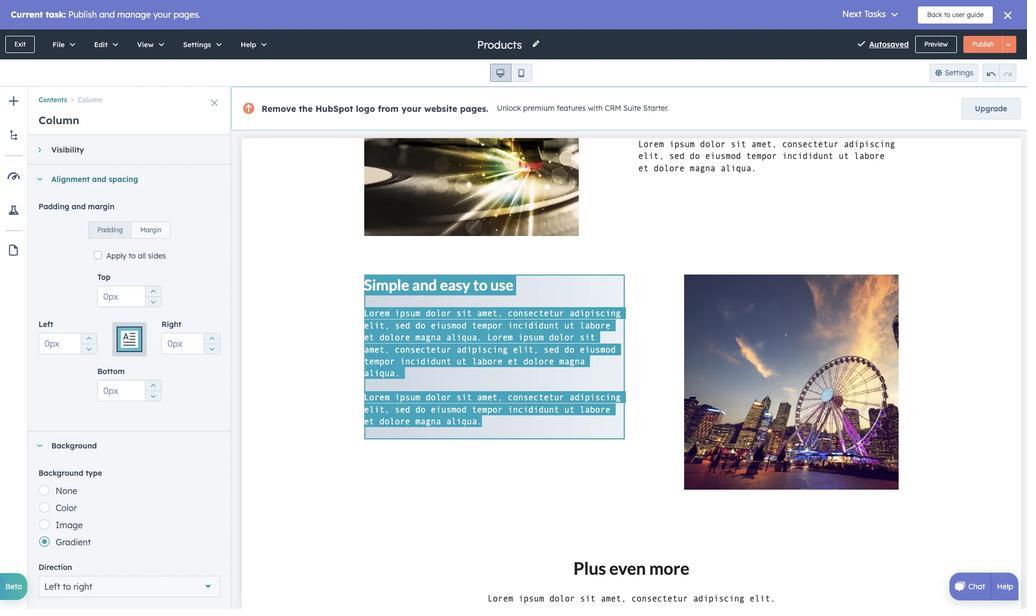 Task type: describe. For each thing, give the bounding box(es) containing it.
starter.
[[644, 103, 669, 113]]

0px text field for top
[[97, 286, 162, 307]]

navigation containing contents
[[28, 87, 231, 106]]

alignment and spacing
[[51, 175, 138, 184]]

contents
[[39, 96, 67, 104]]

upgrade
[[976, 104, 1008, 114]]

preview
[[925, 40, 949, 48]]

suite
[[624, 103, 642, 113]]

0px text field for left
[[39, 333, 97, 354]]

pages.
[[460, 103, 489, 114]]

publish button
[[964, 36, 1004, 53]]

to for left
[[63, 581, 71, 592]]

apply
[[106, 251, 127, 261]]

publish
[[973, 40, 995, 48]]

features
[[557, 103, 586, 113]]

and for spacing
[[92, 175, 107, 184]]

logo
[[356, 103, 375, 114]]

website
[[425, 103, 458, 114]]

gradient
[[56, 537, 91, 548]]

chat
[[969, 582, 986, 592]]

right
[[162, 320, 182, 329]]

alignment
[[51, 175, 90, 184]]

autosaved
[[870, 40, 910, 49]]

1 vertical spatial settings button
[[930, 64, 979, 82]]

spacing
[[109, 175, 138, 184]]

the
[[299, 103, 313, 114]]

0px text field for right
[[162, 333, 221, 354]]

image
[[56, 520, 83, 531]]

exit
[[14, 40, 26, 48]]

caret image for background
[[36, 445, 43, 447]]

background type
[[39, 468, 102, 478]]

beta
[[5, 582, 22, 592]]

margin
[[88, 202, 115, 211]]

with
[[588, 103, 603, 113]]

right
[[74, 581, 92, 592]]

and for margin
[[72, 202, 86, 211]]

caret image
[[38, 147, 41, 153]]

margin
[[140, 226, 162, 234]]

padding for padding and margin
[[39, 202, 69, 211]]

preview button
[[916, 36, 958, 53]]

unlock
[[497, 103, 522, 113]]

Padding button
[[88, 222, 132, 239]]

sides
[[148, 251, 166, 261]]

remove the hubspot logo from your website pages.
[[262, 103, 489, 114]]

0px text field
[[97, 380, 162, 402]]

background button
[[28, 432, 221, 460]]

upgrade link
[[962, 98, 1022, 119]]

1 horizontal spatial help
[[998, 582, 1014, 592]]

left to right
[[44, 581, 92, 592]]

premium
[[524, 103, 555, 113]]



Task type: vqa. For each thing, say whether or not it's contained in the screenshot.
topics related to Assigned
no



Task type: locate. For each thing, give the bounding box(es) containing it.
caret image inside alignment and spacing dropdown button
[[36, 178, 43, 181]]

help inside button
[[241, 40, 257, 49]]

and left the 'margin'
[[72, 202, 86, 211]]

unlock premium features with crm suite starter.
[[497, 103, 669, 113]]

caret image for alignment and spacing
[[36, 178, 43, 181]]

settings down "preview" button
[[946, 68, 974, 78]]

settings right view button
[[183, 40, 211, 49]]

left for left
[[39, 320, 53, 329]]

0 horizontal spatial help
[[241, 40, 257, 49]]

0px text field up bottom
[[39, 333, 97, 354]]

background inside dropdown button
[[51, 441, 97, 451]]

1 horizontal spatial padding
[[97, 226, 123, 234]]

background up background type
[[51, 441, 97, 451]]

visibility
[[51, 145, 84, 155]]

2 caret image from the top
[[36, 445, 43, 447]]

0 horizontal spatial settings button
[[172, 29, 230, 59]]

none
[[56, 486, 77, 496]]

1 horizontal spatial to
[[129, 251, 136, 261]]

to left right
[[63, 581, 71, 592]]

0 vertical spatial help
[[241, 40, 257, 49]]

left inside left to right popup button
[[44, 581, 60, 592]]

top
[[97, 273, 111, 282]]

0 vertical spatial left
[[39, 320, 53, 329]]

background for background type
[[39, 468, 83, 478]]

background for background
[[51, 441, 97, 451]]

0 horizontal spatial padding
[[39, 202, 69, 211]]

0 vertical spatial padding
[[39, 202, 69, 211]]

apply to all sides
[[106, 251, 166, 261]]

file
[[53, 40, 65, 49]]

None field
[[477, 37, 526, 52]]

left
[[39, 320, 53, 329], [44, 581, 60, 592]]

alignment and spacing button
[[28, 165, 221, 194]]

1 vertical spatial help
[[998, 582, 1014, 592]]

and left spacing
[[92, 175, 107, 184]]

padding inside button
[[97, 226, 123, 234]]

0 horizontal spatial settings
[[183, 40, 211, 49]]

hubspot
[[316, 103, 354, 114]]

exit link
[[5, 36, 35, 53]]

close image
[[211, 100, 218, 106]]

help button
[[230, 29, 275, 59]]

bottom
[[97, 367, 125, 376]]

direction
[[39, 563, 72, 572]]

settings
[[183, 40, 211, 49], [946, 68, 974, 78]]

beta button
[[0, 573, 27, 600]]

publish group
[[964, 36, 1017, 53]]

1 horizontal spatial settings button
[[930, 64, 979, 82]]

your
[[402, 103, 422, 114]]

1 horizontal spatial and
[[92, 175, 107, 184]]

to left all
[[129, 251, 136, 261]]

1 vertical spatial left
[[44, 581, 60, 592]]

to inside popup button
[[63, 581, 71, 592]]

0 vertical spatial and
[[92, 175, 107, 184]]

to for apply
[[129, 251, 136, 261]]

1 horizontal spatial settings
[[946, 68, 974, 78]]

from
[[378, 103, 399, 114]]

1 vertical spatial to
[[63, 581, 71, 592]]

0 vertical spatial settings
[[183, 40, 211, 49]]

visibility button
[[28, 135, 221, 164]]

to
[[129, 251, 136, 261], [63, 581, 71, 592]]

0px text field down top
[[97, 286, 162, 307]]

crm
[[605, 103, 622, 113]]

0px text field down right
[[162, 333, 221, 354]]

group
[[490, 64, 532, 82], [984, 64, 1017, 82], [88, 215, 171, 239], [145, 286, 161, 307], [81, 333, 97, 354], [204, 333, 220, 354], [145, 380, 161, 402]]

caret image
[[36, 178, 43, 181], [36, 445, 43, 447]]

1 vertical spatial column
[[39, 114, 79, 127]]

caret image up background type
[[36, 445, 43, 447]]

0px text field
[[97, 286, 162, 307], [39, 333, 97, 354], [162, 333, 221, 354]]

padding and margin
[[39, 202, 115, 211]]

and
[[92, 175, 107, 184], [72, 202, 86, 211]]

remove
[[262, 103, 296, 114]]

0 horizontal spatial to
[[63, 581, 71, 592]]

view button
[[126, 29, 172, 59]]

and inside alignment and spacing dropdown button
[[92, 175, 107, 184]]

caret image down caret image
[[36, 178, 43, 181]]

background
[[51, 441, 97, 451], [39, 468, 83, 478]]

padding
[[39, 202, 69, 211], [97, 226, 123, 234]]

background up none
[[39, 468, 83, 478]]

help
[[241, 40, 257, 49], [998, 582, 1014, 592]]

group containing padding
[[88, 215, 171, 239]]

column inside navigation
[[78, 96, 102, 104]]

color
[[56, 503, 77, 513]]

column right "contents" on the left
[[78, 96, 102, 104]]

0 horizontal spatial and
[[72, 202, 86, 211]]

column
[[78, 96, 102, 104], [39, 114, 79, 127]]

0 vertical spatial settings button
[[172, 29, 230, 59]]

contents button
[[39, 96, 67, 104]]

padding for padding
[[97, 226, 123, 234]]

0 vertical spatial background
[[51, 441, 97, 451]]

1 vertical spatial settings
[[946, 68, 974, 78]]

padding down alignment
[[39, 202, 69, 211]]

0 vertical spatial to
[[129, 251, 136, 261]]

1 caret image from the top
[[36, 178, 43, 181]]

0 vertical spatial column
[[78, 96, 102, 104]]

all
[[138, 251, 146, 261]]

1 vertical spatial caret image
[[36, 445, 43, 447]]

edit
[[94, 40, 108, 49]]

Margin button
[[131, 222, 171, 239]]

settings button
[[172, 29, 230, 59], [930, 64, 979, 82]]

1 vertical spatial background
[[39, 468, 83, 478]]

0 vertical spatial caret image
[[36, 178, 43, 181]]

1 vertical spatial and
[[72, 202, 86, 211]]

1 vertical spatial padding
[[97, 226, 123, 234]]

type
[[86, 468, 102, 478]]

caret image inside background dropdown button
[[36, 445, 43, 447]]

edit button
[[83, 29, 126, 59]]

column down "contents" on the left
[[39, 114, 79, 127]]

view
[[137, 40, 154, 49]]

navigation
[[28, 87, 231, 106]]

file button
[[41, 29, 83, 59]]

left for left to right
[[44, 581, 60, 592]]

column button
[[67, 96, 102, 104]]

autosaved button
[[870, 38, 910, 51]]

padding down the 'margin'
[[97, 226, 123, 234]]

left to right button
[[39, 576, 221, 598]]



